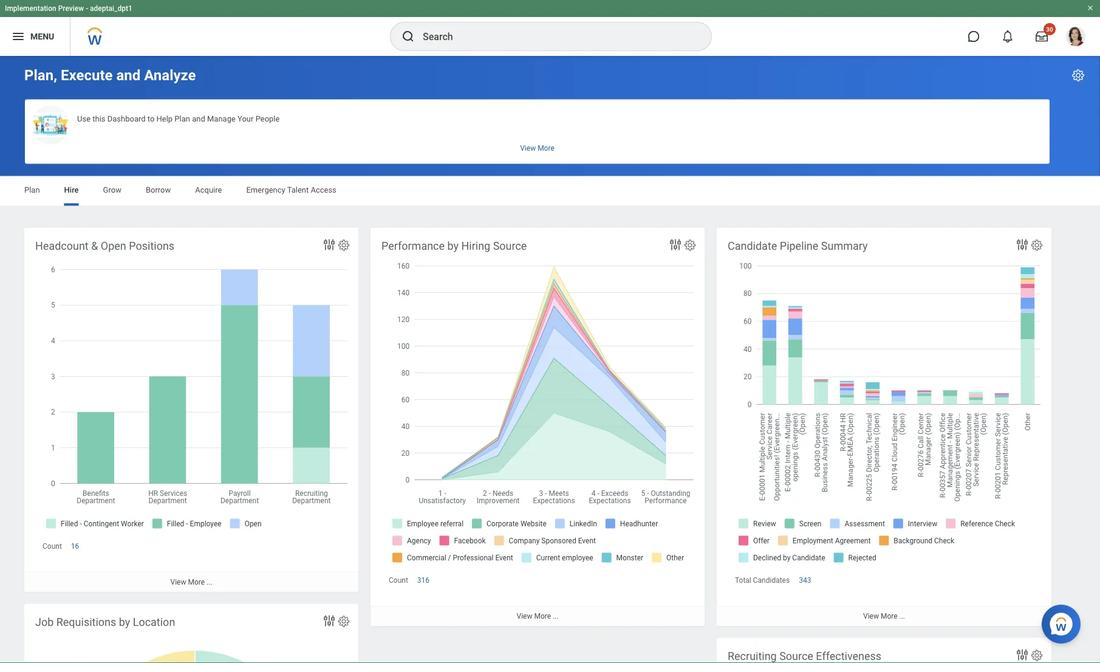 Task type: describe. For each thing, give the bounding box(es) containing it.
16
[[71, 542, 79, 550]]

343 button
[[799, 575, 813, 585]]

plan, execute and analyze
[[24, 67, 196, 84]]

recruiting source effectiveness
[[728, 650, 882, 663]]

plan,
[[24, 67, 57, 84]]

use this dashboard to help plan and manage your people button
[[25, 99, 1050, 164]]

this
[[93, 114, 105, 123]]

configure and view chart data image for source
[[669, 237, 683, 252]]

adeptai_dpt1
[[90, 4, 132, 13]]

grow
[[103, 185, 122, 195]]

0 vertical spatial by
[[448, 239, 459, 252]]

configure candidate pipeline summary image
[[1031, 239, 1044, 252]]

count for performance
[[389, 576, 408, 584]]

total candidates
[[735, 576, 790, 584]]

more for source
[[535, 612, 551, 620]]

1 horizontal spatial source
[[780, 650, 814, 663]]

manage
[[207, 114, 236, 123]]

use this dashboard to help plan and manage your people
[[77, 114, 280, 123]]

total
[[735, 576, 752, 584]]

performance by hiring source element
[[371, 228, 705, 626]]

configure headcount & open positions image
[[337, 239, 351, 252]]

acquire
[[195, 185, 222, 195]]

hire
[[64, 185, 79, 195]]

performance by hiring source
[[382, 239, 527, 252]]

emergency
[[246, 185, 285, 195]]

count for headcount
[[43, 542, 62, 550]]

headcount & open positions
[[35, 239, 175, 252]]

borrow
[[146, 185, 171, 195]]

316
[[417, 576, 430, 584]]

recruiting
[[728, 650, 777, 663]]

0 horizontal spatial plan
[[24, 185, 40, 195]]

... inside the 'candidate pipeline summary' element
[[900, 612, 906, 620]]

... for source
[[553, 612, 559, 620]]

16 button
[[71, 541, 81, 551]]

search image
[[401, 29, 416, 44]]

plan inside button
[[175, 114, 190, 123]]

0 horizontal spatial by
[[119, 616, 130, 628]]

configure this page image
[[1072, 68, 1086, 83]]

and inside button
[[192, 114, 205, 123]]

people
[[256, 114, 280, 123]]

your
[[238, 114, 254, 123]]

30
[[1047, 26, 1054, 33]]

tab list inside plan, execute and analyze main content
[[12, 177, 1089, 206]]

Search Workday  search field
[[423, 23, 687, 50]]

profile logan mcneil image
[[1067, 27, 1086, 49]]

configure and view chart data image inside the 'candidate pipeline summary' element
[[1016, 237, 1030, 252]]

&
[[91, 239, 98, 252]]

menu
[[30, 31, 54, 41]]

headcount & open positions element
[[24, 228, 359, 592]]

configure and view chart data image for positions
[[322, 237, 337, 252]]

preview
[[58, 4, 84, 13]]

plan, execute and analyze main content
[[0, 56, 1101, 663]]

requisitions
[[56, 616, 116, 628]]

summary
[[822, 239, 868, 252]]

dashboard
[[107, 114, 146, 123]]

view more ... link for source
[[371, 606, 705, 626]]

0 vertical spatial and
[[116, 67, 141, 84]]

implementation
[[5, 4, 56, 13]]



Task type: locate. For each thing, give the bounding box(es) containing it.
view more ... inside headcount & open positions element
[[171, 578, 212, 586]]

2 horizontal spatial configure and view chart data image
[[1016, 237, 1030, 252]]

1 horizontal spatial ...
[[553, 612, 559, 620]]

0 horizontal spatial count
[[43, 542, 62, 550]]

view more ... for source
[[517, 612, 559, 620]]

... inside headcount & open positions element
[[207, 578, 212, 586]]

...
[[207, 578, 212, 586], [553, 612, 559, 620], [900, 612, 906, 620]]

1 horizontal spatial by
[[448, 239, 459, 252]]

by
[[448, 239, 459, 252], [119, 616, 130, 628]]

343
[[799, 576, 812, 584]]

execute
[[61, 67, 113, 84]]

1 vertical spatial and
[[192, 114, 205, 123]]

candidate pipeline summary
[[728, 239, 868, 252]]

0 vertical spatial source
[[493, 239, 527, 252]]

0 horizontal spatial more
[[188, 578, 205, 586]]

0 horizontal spatial view more ...
[[171, 578, 212, 586]]

configure job requisitions by location image
[[337, 615, 351, 628]]

1 horizontal spatial count
[[389, 576, 408, 584]]

view for positions
[[171, 578, 186, 586]]

316 button
[[417, 575, 432, 585]]

1 vertical spatial by
[[119, 616, 130, 628]]

candidates
[[754, 576, 790, 584]]

help
[[157, 114, 173, 123]]

configure recruiting source effectiveness image
[[1031, 649, 1044, 662]]

job
[[35, 616, 54, 628]]

configure and view chart data image left the configure performance by hiring source icon
[[669, 237, 683, 252]]

tab list
[[12, 177, 1089, 206]]

source right recruiting
[[780, 650, 814, 663]]

configure performance by hiring source image
[[684, 239, 697, 252]]

count inside performance by hiring source element
[[389, 576, 408, 584]]

emergency talent access
[[246, 185, 337, 195]]

view inside the 'candidate pipeline summary' element
[[864, 612, 879, 620]]

2 horizontal spatial ...
[[900, 612, 906, 620]]

plan
[[175, 114, 190, 123], [24, 185, 40, 195]]

job requisitions by location
[[35, 616, 175, 628]]

3 configure and view chart data image from the left
[[1016, 237, 1030, 252]]

configure and view chart data image inside headcount & open positions element
[[322, 237, 337, 252]]

0 horizontal spatial ...
[[207, 578, 212, 586]]

1 vertical spatial source
[[780, 650, 814, 663]]

configure and view chart data image left configure candidate pipeline summary icon
[[1016, 237, 1030, 252]]

effectiveness
[[817, 650, 882, 663]]

justify image
[[11, 29, 26, 44]]

1 horizontal spatial configure and view chart data image
[[1016, 648, 1030, 662]]

0 horizontal spatial configure and view chart data image
[[322, 614, 337, 628]]

plan left hire
[[24, 185, 40, 195]]

0 vertical spatial count
[[43, 542, 62, 550]]

positions
[[129, 239, 175, 252]]

2 horizontal spatial view
[[864, 612, 879, 620]]

2 horizontal spatial more
[[881, 612, 898, 620]]

0 horizontal spatial source
[[493, 239, 527, 252]]

0 horizontal spatial view more ... link
[[24, 572, 359, 592]]

view more ... inside performance by hiring source element
[[517, 612, 559, 620]]

menu button
[[0, 17, 70, 56]]

view more ...
[[171, 578, 212, 586], [517, 612, 559, 620], [864, 612, 906, 620]]

view inside headcount & open positions element
[[171, 578, 186, 586]]

2 horizontal spatial view more ... link
[[717, 606, 1052, 626]]

1 vertical spatial plan
[[24, 185, 40, 195]]

2 horizontal spatial view more ...
[[864, 612, 906, 620]]

source right the hiring in the top of the page
[[493, 239, 527, 252]]

1 horizontal spatial view
[[517, 612, 533, 620]]

notifications large image
[[1002, 30, 1014, 43]]

location
[[133, 616, 175, 628]]

open
[[101, 239, 126, 252]]

by left the hiring in the top of the page
[[448, 239, 459, 252]]

candidate pipeline summary element
[[717, 228, 1052, 626]]

configure and view chart data image for job requisitions by location
[[322, 614, 337, 628]]

configure and view chart data image left "configure headcount & open positions" icon
[[322, 237, 337, 252]]

configure and view chart data image left configure recruiting source effectiveness image
[[1016, 648, 1030, 662]]

... for positions
[[207, 578, 212, 586]]

configure and view chart data image
[[322, 614, 337, 628], [1016, 648, 1030, 662]]

1 horizontal spatial and
[[192, 114, 205, 123]]

... inside performance by hiring source element
[[553, 612, 559, 620]]

source
[[493, 239, 527, 252], [780, 650, 814, 663]]

plan right 'help'
[[175, 114, 190, 123]]

close environment banner image
[[1087, 4, 1095, 12]]

configure and view chart data image left configure job requisitions by location icon
[[322, 614, 337, 628]]

1 horizontal spatial more
[[535, 612, 551, 620]]

count left 316
[[389, 576, 408, 584]]

hiring
[[462, 239, 491, 252]]

0 horizontal spatial configure and view chart data image
[[322, 237, 337, 252]]

configure and view chart data image inside performance by hiring source element
[[669, 237, 683, 252]]

headcount
[[35, 239, 89, 252]]

0 vertical spatial plan
[[175, 114, 190, 123]]

2 configure and view chart data image from the left
[[669, 237, 683, 252]]

more inside the 'candidate pipeline summary' element
[[881, 612, 898, 620]]

talent
[[287, 185, 309, 195]]

implementation preview -   adeptai_dpt1
[[5, 4, 132, 13]]

pipeline
[[780, 239, 819, 252]]

by left location
[[119, 616, 130, 628]]

more for positions
[[188, 578, 205, 586]]

view more ... link
[[24, 572, 359, 592], [371, 606, 705, 626], [717, 606, 1052, 626]]

0 horizontal spatial and
[[116, 67, 141, 84]]

view more ... inside the 'candidate pipeline summary' element
[[864, 612, 906, 620]]

more
[[188, 578, 205, 586], [535, 612, 551, 620], [881, 612, 898, 620]]

view inside performance by hiring source element
[[517, 612, 533, 620]]

view more ... for positions
[[171, 578, 212, 586]]

menu banner
[[0, 0, 1101, 56]]

1 horizontal spatial configure and view chart data image
[[669, 237, 683, 252]]

1 horizontal spatial view more ...
[[517, 612, 559, 620]]

tab list containing plan
[[12, 177, 1089, 206]]

30 button
[[1029, 23, 1056, 50]]

view
[[171, 578, 186, 586], [517, 612, 533, 620], [864, 612, 879, 620]]

0 vertical spatial configure and view chart data image
[[322, 614, 337, 628]]

1 vertical spatial configure and view chart data image
[[1016, 648, 1030, 662]]

configure and view chart data image for recruiting source effectiveness
[[1016, 648, 1030, 662]]

job requisitions by location element
[[24, 604, 359, 663]]

1 horizontal spatial view more ... link
[[371, 606, 705, 626]]

view more ... link for positions
[[24, 572, 359, 592]]

performance
[[382, 239, 445, 252]]

access
[[311, 185, 337, 195]]

count
[[43, 542, 62, 550], [389, 576, 408, 584]]

1 configure and view chart data image from the left
[[322, 237, 337, 252]]

and left manage
[[192, 114, 205, 123]]

more inside headcount & open positions element
[[188, 578, 205, 586]]

and
[[116, 67, 141, 84], [192, 114, 205, 123]]

to
[[148, 114, 155, 123]]

candidate
[[728, 239, 778, 252]]

1 horizontal spatial plan
[[175, 114, 190, 123]]

0 horizontal spatial view
[[171, 578, 186, 586]]

more inside performance by hiring source element
[[535, 612, 551, 620]]

1 vertical spatial count
[[389, 576, 408, 584]]

and left analyze
[[116, 67, 141, 84]]

analyze
[[144, 67, 196, 84]]

use
[[77, 114, 91, 123]]

count left 16
[[43, 542, 62, 550]]

inbox large image
[[1036, 30, 1048, 43]]

configure and view chart data image
[[322, 237, 337, 252], [669, 237, 683, 252], [1016, 237, 1030, 252]]

view for source
[[517, 612, 533, 620]]

source inside performance by hiring source element
[[493, 239, 527, 252]]

-
[[86, 4, 88, 13]]



Task type: vqa. For each thing, say whether or not it's contained in the screenshot.
Contract
no



